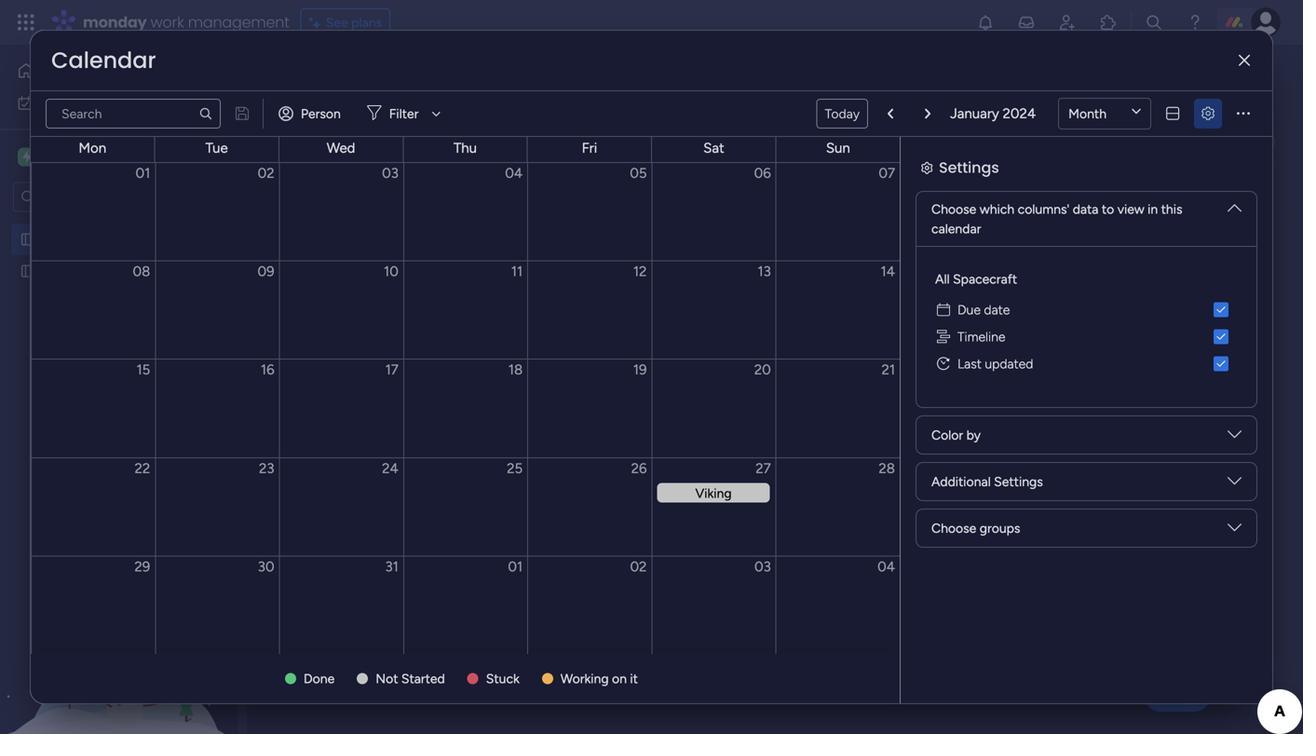 Task type: vqa. For each thing, say whether or not it's contained in the screenshot.
government
no



Task type: locate. For each thing, give the bounding box(es) containing it.
0 vertical spatial calendar
[[51, 45, 156, 76]]

calendar for "calendar" "field"
[[51, 45, 156, 76]]

calendar
[[51, 45, 156, 76], [463, 134, 515, 150]]

0 vertical spatial work
[[150, 12, 184, 33]]

today
[[825, 106, 860, 122]]

1 horizontal spatial spacecraft
[[953, 271, 1017, 287]]

collapse board header image
[[1256, 134, 1271, 149]]

see for see plans
[[326, 14, 348, 30]]

main table
[[311, 134, 373, 150]]

work
[[150, 12, 184, 33], [62, 95, 90, 111]]

this
[[1161, 201, 1183, 217]]

person button up main
[[271, 99, 352, 129]]

small timeline column outline image
[[937, 327, 950, 347]]

person down keep
[[647, 183, 687, 199]]

it
[[630, 671, 638, 687]]

of
[[388, 100, 401, 116], [709, 100, 721, 116]]

1 dapulse dropdown down arrow image from the top
[[1228, 194, 1242, 215]]

0 vertical spatial all spacecraft
[[283, 62, 439, 94]]

not
[[376, 671, 398, 687]]

1 vertical spatial work
[[62, 95, 90, 111]]

additional settings
[[931, 474, 1043, 489]]

due
[[958, 302, 981, 318]]

settings up the groups
[[994, 474, 1043, 489]]

stands.
[[838, 100, 880, 116]]

1 horizontal spatial all spacecraft
[[935, 271, 1017, 287]]

additional
[[931, 474, 991, 489]]

1 vertical spatial choose
[[931, 520, 976, 536]]

1 horizontal spatial work
[[150, 12, 184, 33]]

0 vertical spatial person button
[[271, 99, 352, 129]]

work inside button
[[62, 95, 90, 111]]

2 all spacecraft group from the top
[[931, 296, 1242, 377]]

see for see more
[[850, 99, 872, 115]]

0 horizontal spatial work
[[62, 95, 90, 111]]

1 all spacecraft group from the top
[[931, 269, 1242, 377]]

list arrow image
[[888, 108, 893, 119]]

calendar
[[931, 221, 981, 237]]

2 dapulse dropdown down arrow image from the top
[[1228, 474, 1242, 495]]

all spacecraft
[[283, 62, 439, 94], [935, 271, 1017, 287]]

0 vertical spatial see
[[326, 14, 348, 30]]

all spacecraft up due
[[935, 271, 1017, 287]]

v2 settings line image
[[1202, 107, 1215, 120]]

0 horizontal spatial of
[[388, 100, 401, 116]]

0 vertical spatial person
[[301, 106, 341, 122]]

0 vertical spatial spacecraft
[[316, 62, 439, 94]]

spacecraft
[[316, 62, 439, 94], [953, 271, 1017, 287]]

timeline
[[958, 329, 1005, 345]]

calendar inside button
[[463, 134, 515, 150]]

1 vertical spatial see
[[850, 99, 872, 115]]

all
[[283, 62, 310, 94], [935, 271, 950, 287]]

of right type
[[388, 100, 401, 116]]

started
[[401, 671, 445, 687]]

1 horizontal spatial calendar
[[463, 134, 515, 150]]

0 horizontal spatial person
[[301, 106, 341, 122]]

settings
[[939, 157, 999, 178], [994, 474, 1043, 489]]

calendar down monday
[[51, 45, 156, 76]]

2 of from the left
[[709, 100, 721, 116]]

0 horizontal spatial all spacecraft
[[283, 62, 439, 94]]

thu
[[454, 140, 477, 156]]

choose left the groups
[[931, 520, 976, 536]]

all up v2 calendar view small outline icon at right top
[[935, 271, 950, 287]]

person
[[301, 106, 341, 122], [647, 183, 687, 199]]

where
[[724, 100, 760, 116]]

table
[[342, 134, 373, 150]]

sat
[[703, 140, 724, 156]]

working on it
[[561, 671, 638, 687]]

spacecraft up due date
[[953, 271, 1017, 287]]

None search field
[[46, 99, 221, 129]]

1 horizontal spatial of
[[709, 100, 721, 116]]

0 vertical spatial dapulse dropdown down arrow image
[[1228, 428, 1242, 449]]

1 vertical spatial dapulse dropdown down arrow image
[[1228, 474, 1242, 495]]

see plans button
[[301, 8, 390, 36]]

1 vertical spatial person
[[647, 183, 687, 199]]

workspace image
[[23, 147, 31, 167]]

person up main
[[301, 106, 341, 122]]

choose
[[931, 201, 976, 217], [931, 520, 976, 536]]

choose inside choose which columns' data to view in this calendar
[[931, 201, 976, 217]]

month
[[1069, 106, 1107, 122]]

wed
[[327, 140, 355, 156]]

1 horizontal spatial see
[[850, 99, 872, 115]]

data
[[1073, 201, 1099, 217]]

dapulse dropdown down arrow image
[[1228, 194, 1242, 215], [1228, 474, 1242, 495]]

0 vertical spatial dapulse dropdown down arrow image
[[1228, 194, 1242, 215]]

view
[[1118, 201, 1144, 217]]

Filter dashboard by text search field
[[46, 99, 221, 129]]

work right my
[[62, 95, 90, 111]]

my work button
[[11, 88, 200, 118]]

1 dapulse dropdown down arrow image from the top
[[1228, 428, 1242, 449]]

all spacecraft group containing all spacecraft
[[931, 269, 1242, 377]]

work right monday
[[150, 12, 184, 33]]

spacecraft inside heading
[[953, 271, 1017, 287]]

all spacecraft up type
[[283, 62, 439, 94]]

settings down dapulse integrations icon
[[939, 157, 999, 178]]

see plans
[[326, 14, 382, 30]]

more dots image
[[1237, 107, 1250, 120]]

dapulse dropdown down arrow image
[[1228, 428, 1242, 449], [1228, 521, 1242, 542]]

2 dapulse dropdown down arrow image from the top
[[1228, 521, 1242, 542]]

of right "track"
[[709, 100, 721, 116]]

work for monday
[[150, 12, 184, 33]]

add view image
[[540, 135, 547, 148]]

more
[[875, 99, 905, 115]]

choose up calendar
[[931, 201, 976, 217]]

my work
[[41, 95, 90, 111]]

1 of from the left
[[388, 100, 401, 116]]

option
[[0, 223, 238, 226]]

spacecraft up type
[[316, 62, 439, 94]]

1 vertical spatial spacecraft
[[953, 271, 1017, 287]]

tue
[[205, 140, 228, 156]]

all up manage
[[283, 62, 310, 94]]

Search in workspace field
[[39, 186, 156, 208]]

color
[[931, 427, 963, 443]]

apps image
[[1099, 13, 1118, 32]]

date
[[984, 302, 1010, 318]]

person button
[[271, 99, 352, 129], [617, 176, 698, 206]]

0 horizontal spatial calendar
[[51, 45, 156, 76]]

monday work management
[[83, 12, 289, 33]]

any
[[335, 100, 355, 116]]

all spacecraft group
[[931, 269, 1242, 377], [931, 296, 1242, 377]]

choose which columns' data to view in this calendar
[[931, 201, 1183, 237]]

timeline option
[[931, 323, 1242, 350]]

0 horizontal spatial person button
[[271, 99, 352, 129]]

1 vertical spatial person button
[[617, 176, 698, 206]]

see
[[326, 14, 348, 30], [850, 99, 872, 115]]

2024
[[1003, 105, 1036, 122]]

noah lott image
[[1251, 7, 1281, 37]]

see inside button
[[326, 14, 348, 30]]

project.
[[404, 100, 449, 116]]

select product image
[[17, 13, 35, 32]]

help
[[1161, 687, 1194, 706]]

gantt button
[[387, 127, 449, 156]]

1 vertical spatial calendar
[[463, 134, 515, 150]]

calendar down the "assign"
[[463, 134, 515, 150]]

list box
[[0, 220, 238, 538]]

main table button
[[282, 127, 387, 156]]

0 vertical spatial settings
[[939, 157, 999, 178]]

last updated option
[[931, 350, 1242, 377]]

person button down keep
[[617, 176, 698, 206]]

all spacecraft group containing due date
[[931, 296, 1242, 377]]

1 vertical spatial all spacecraft
[[935, 271, 1017, 287]]

2 choose from the top
[[931, 520, 976, 536]]

invite members image
[[1058, 13, 1077, 32]]

0 horizontal spatial all
[[283, 62, 310, 94]]

0 horizontal spatial spacecraft
[[316, 62, 439, 94]]

0 vertical spatial choose
[[931, 201, 976, 217]]

0 horizontal spatial see
[[326, 14, 348, 30]]

1 horizontal spatial all
[[935, 271, 950, 287]]

stuck
[[486, 671, 520, 687]]

workspace selection element
[[18, 146, 85, 170]]

and
[[620, 100, 642, 116]]

1 choose from the top
[[931, 201, 976, 217]]

plans
[[351, 14, 382, 30]]

notifications image
[[976, 13, 995, 32]]

1 vertical spatial all
[[935, 271, 950, 287]]

1 vertical spatial dapulse dropdown down arrow image
[[1228, 521, 1242, 542]]

which
[[980, 201, 1015, 217]]



Task type: describe. For each thing, give the bounding box(es) containing it.
arrow down image
[[425, 102, 447, 125]]

search everything image
[[1145, 13, 1163, 32]]

calendar button
[[449, 127, 529, 156]]

in
[[1148, 201, 1158, 217]]

dapulse dropdown down arrow image for color by
[[1228, 428, 1242, 449]]

choose for choose which columns' data to view in this calendar
[[931, 201, 976, 217]]

dapulse x slim image
[[1239, 54, 1250, 67]]

integrate
[[976, 134, 1030, 150]]

search image
[[198, 106, 213, 121]]

dapulse dropdown down arrow image for choose which columns' data to view in this calendar
[[1228, 194, 1242, 215]]

all inside heading
[[935, 271, 950, 287]]

private board image
[[20, 262, 37, 280]]

autopilot image
[[1140, 129, 1155, 153]]

not started
[[376, 671, 445, 687]]

january 2024
[[950, 105, 1036, 122]]

last updated
[[958, 356, 1033, 372]]

help button
[[1145, 681, 1210, 712]]

all spacecraft heading
[[935, 269, 1017, 289]]

calendar for calendar button
[[463, 134, 515, 150]]

v2 pulse updated log image
[[937, 354, 950, 374]]

main
[[43, 148, 82, 166]]

project
[[793, 100, 835, 116]]

spacecraft for all spacecraft group containing all spacecraft
[[953, 271, 1017, 287]]

due date
[[958, 302, 1010, 318]]

see more
[[850, 99, 905, 115]]

home
[[43, 63, 78, 79]]

keep
[[645, 100, 673, 116]]

dapulse dropdown down arrow image for choose groups
[[1228, 521, 1242, 542]]

dapulse dropdown down arrow image for additional settings
[[1228, 474, 1242, 495]]

owners,
[[494, 100, 540, 116]]

my
[[41, 95, 59, 111]]

1 horizontal spatial person button
[[617, 176, 698, 206]]

groups
[[980, 520, 1020, 536]]

timelines
[[564, 100, 617, 116]]

filter
[[389, 106, 419, 122]]

working
[[561, 671, 609, 687]]

done
[[304, 671, 335, 687]]

workspace image
[[18, 147, 36, 167]]

help image
[[1186, 13, 1204, 32]]

home button
[[11, 56, 200, 86]]

today button
[[816, 99, 868, 129]]

type
[[359, 100, 385, 116]]

updated
[[985, 356, 1033, 372]]

due date option
[[931, 296, 1242, 323]]

color by
[[931, 427, 981, 443]]

1 vertical spatial settings
[[994, 474, 1043, 489]]

automate
[[1163, 134, 1221, 150]]

manage any type of project. assign owners, set timelines and keep track of where your project stands.
[[285, 100, 880, 116]]

columns'
[[1018, 201, 1070, 217]]

monday
[[83, 12, 147, 33]]

mon
[[79, 140, 106, 156]]

choose for choose groups
[[931, 520, 976, 536]]

set
[[543, 100, 561, 116]]

lottie animation element
[[0, 546, 238, 734]]

board activity image
[[1107, 67, 1130, 89]]

fri
[[582, 140, 597, 156]]

spacecraft for all spacecraft field
[[316, 62, 439, 94]]

1 horizontal spatial person
[[647, 183, 687, 199]]

gantt
[[401, 134, 435, 150]]

lottie animation image
[[0, 546, 238, 734]]

filter button
[[359, 99, 447, 129]]

choose groups
[[931, 520, 1020, 536]]

v2 split view image
[[1166, 107, 1179, 120]]

0 vertical spatial all
[[283, 62, 310, 94]]

filter by anything image
[[769, 180, 791, 202]]

dapulse integrations image
[[955, 135, 969, 149]]

main
[[311, 134, 339, 150]]

by
[[966, 427, 981, 443]]

sun
[[826, 140, 850, 156]]

Calendar field
[[47, 45, 161, 76]]

your
[[764, 100, 790, 116]]

manage
[[285, 100, 331, 116]]

inbox image
[[1017, 13, 1036, 32]]

list arrow image
[[925, 108, 931, 119]]

All Spacecraft field
[[279, 62, 444, 94]]

track
[[676, 100, 706, 116]]

see more link
[[848, 98, 907, 116]]

work for my
[[62, 95, 90, 111]]

main button
[[13, 141, 185, 173]]

last
[[958, 356, 982, 372]]

management
[[188, 12, 289, 33]]

public board image
[[20, 231, 37, 248]]

assign
[[452, 100, 491, 116]]

on
[[612, 671, 627, 687]]

to
[[1102, 201, 1114, 217]]

v2 calendar view small outline image
[[937, 300, 950, 319]]

january
[[950, 105, 999, 122]]



